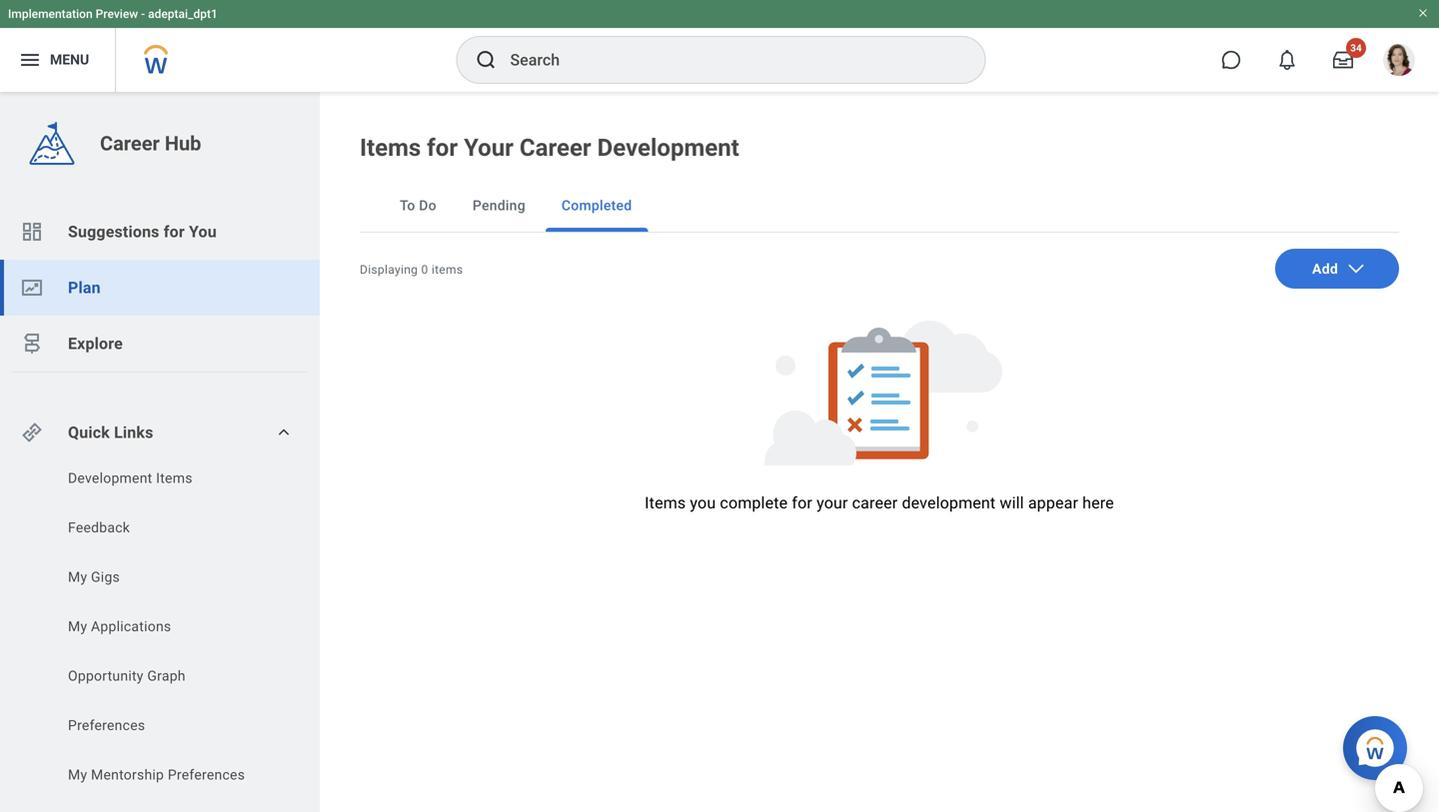 Task type: locate. For each thing, give the bounding box(es) containing it.
items for your career development
[[360, 133, 740, 162]]

my left gigs
[[68, 569, 87, 586]]

1 my from the top
[[68, 569, 87, 586]]

2 list from the top
[[0, 469, 320, 791]]

you
[[189, 222, 217, 241]]

1 vertical spatial for
[[164, 222, 185, 241]]

1 vertical spatial development
[[68, 470, 152, 487]]

suggestions for you
[[68, 222, 217, 241]]

for left you in the top of the page
[[164, 222, 185, 241]]

my down my gigs
[[68, 619, 87, 635]]

suggestions
[[68, 222, 160, 241]]

34 button
[[1322, 38, 1367, 82]]

0 vertical spatial my
[[68, 569, 87, 586]]

2 vertical spatial my
[[68, 767, 87, 784]]

menu button
[[0, 28, 115, 92]]

0 vertical spatial list
[[0, 204, 320, 372]]

displaying
[[360, 263, 418, 277]]

2 vertical spatial items
[[645, 494, 686, 513]]

career right "your"
[[520, 133, 592, 162]]

chevron down image
[[1347, 259, 1367, 279]]

0 vertical spatial items
[[360, 133, 421, 162]]

0 horizontal spatial items
[[156, 470, 193, 487]]

2 horizontal spatial items
[[645, 494, 686, 513]]

timeline milestone image
[[20, 332, 44, 356]]

0 horizontal spatial development
[[68, 470, 152, 487]]

1 vertical spatial my
[[68, 619, 87, 635]]

development down the quick links
[[68, 470, 152, 487]]

career left hub at the top
[[100, 132, 160, 155]]

for left "your"
[[427, 133, 458, 162]]

hub
[[165, 132, 201, 155]]

explore
[[68, 334, 123, 353]]

to do
[[400, 197, 437, 214]]

quick links element
[[20, 413, 304, 453]]

search image
[[474, 48, 498, 72]]

2 my from the top
[[68, 619, 87, 635]]

items up to at the top of the page
[[360, 133, 421, 162]]

feedback
[[68, 520, 130, 536]]

for inside list
[[164, 222, 185, 241]]

pending button
[[457, 180, 542, 232]]

0 vertical spatial development
[[598, 133, 740, 162]]

development
[[598, 133, 740, 162], [68, 470, 152, 487]]

opportunity graph
[[68, 668, 186, 685]]

gigs
[[91, 569, 120, 586]]

tab list
[[360, 180, 1400, 233]]

items left you
[[645, 494, 686, 513]]

items
[[360, 133, 421, 162], [156, 470, 193, 487], [645, 494, 686, 513]]

pending
[[473, 197, 526, 214]]

0 vertical spatial for
[[427, 133, 458, 162]]

1 horizontal spatial items
[[360, 133, 421, 162]]

2 horizontal spatial for
[[792, 494, 813, 513]]

0 horizontal spatial for
[[164, 222, 185, 241]]

for for you
[[164, 222, 185, 241]]

items inside the "development items" 'link'
[[156, 470, 193, 487]]

link image
[[20, 421, 44, 445]]

my applications
[[68, 619, 171, 635]]

my inside 'link'
[[68, 619, 87, 635]]

career
[[852, 494, 898, 513]]

items for items for your career development
[[360, 133, 421, 162]]

preferences
[[68, 718, 145, 734], [168, 767, 245, 784]]

1 vertical spatial list
[[0, 469, 320, 791]]

my gigs
[[68, 569, 120, 586]]

justify image
[[18, 48, 42, 72]]

items down quick links element
[[156, 470, 193, 487]]

development up completed
[[598, 133, 740, 162]]

you
[[690, 494, 716, 513]]

my applications link
[[66, 617, 272, 637]]

for for your
[[427, 133, 458, 162]]

my for my gigs
[[68, 569, 87, 586]]

my left mentorship
[[68, 767, 87, 784]]

0 horizontal spatial preferences
[[68, 718, 145, 734]]

my mentorship preferences link
[[66, 766, 272, 786]]

to do button
[[384, 180, 453, 232]]

tab list containing to do
[[360, 180, 1400, 233]]

0 vertical spatial preferences
[[68, 718, 145, 734]]

opportunity
[[68, 668, 144, 685]]

1 horizontal spatial for
[[427, 133, 458, 162]]

applications
[[91, 619, 171, 635]]

list
[[0, 204, 320, 372], [0, 469, 320, 791]]

for left your on the right bottom of page
[[792, 494, 813, 513]]

1 horizontal spatial career
[[520, 133, 592, 162]]

my
[[68, 569, 87, 586], [68, 619, 87, 635], [68, 767, 87, 784]]

3 my from the top
[[68, 767, 87, 784]]

my for my mentorship preferences
[[68, 767, 87, 784]]

1 vertical spatial preferences
[[168, 767, 245, 784]]

preferences down opportunity
[[68, 718, 145, 734]]

profile logan mcneil image
[[1384, 44, 1416, 80]]

for
[[427, 133, 458, 162], [164, 222, 185, 241], [792, 494, 813, 513]]

list containing suggestions for you
[[0, 204, 320, 372]]

preferences down preferences "link" at the bottom
[[168, 767, 245, 784]]

add
[[1313, 261, 1339, 277]]

1 list from the top
[[0, 204, 320, 372]]

menu
[[50, 52, 89, 68]]

career
[[100, 132, 160, 155], [520, 133, 592, 162]]

onboarding home image
[[20, 276, 44, 300]]

1 vertical spatial items
[[156, 470, 193, 487]]

add button
[[1276, 249, 1400, 289]]

links
[[114, 423, 153, 442]]

2 vertical spatial for
[[792, 494, 813, 513]]

opportunity graph link
[[66, 667, 272, 687]]



Task type: vqa. For each thing, say whether or not it's contained in the screenshot.
star image
no



Task type: describe. For each thing, give the bounding box(es) containing it.
my mentorship preferences
[[68, 767, 245, 784]]

explore link
[[0, 316, 320, 372]]

items
[[432, 263, 463, 277]]

development items link
[[66, 469, 272, 489]]

development
[[902, 494, 996, 513]]

your
[[817, 494, 848, 513]]

career hub
[[100, 132, 201, 155]]

dashboard image
[[20, 220, 44, 244]]

0
[[421, 263, 428, 277]]

plan link
[[0, 260, 320, 316]]

implementation
[[8, 7, 93, 21]]

mentorship
[[91, 767, 164, 784]]

1 horizontal spatial development
[[598, 133, 740, 162]]

suggestions for you link
[[0, 204, 320, 260]]

completed
[[562, 197, 632, 214]]

my for my applications
[[68, 619, 87, 635]]

implementation preview -   adeptai_dpt1
[[8, 7, 218, 21]]

appear
[[1029, 494, 1079, 513]]

quick links
[[68, 423, 153, 442]]

-
[[141, 7, 145, 21]]

development items
[[68, 470, 193, 487]]

preferences link
[[66, 716, 272, 736]]

graph
[[147, 668, 186, 685]]

development inside 'link'
[[68, 470, 152, 487]]

preferences inside "link"
[[68, 718, 145, 734]]

items for items you complete for your career development will appear here
[[645, 494, 686, 513]]

notifications large image
[[1278, 50, 1298, 70]]

1 horizontal spatial preferences
[[168, 767, 245, 784]]

here
[[1083, 494, 1115, 513]]

Search Workday  search field
[[510, 38, 944, 82]]

displaying 0 items
[[360, 263, 463, 277]]

my gigs link
[[66, 568, 272, 588]]

inbox large image
[[1334, 50, 1354, 70]]

items you complete for your career development will appear here
[[645, 494, 1115, 513]]

do
[[419, 197, 437, 214]]

menu banner
[[0, 0, 1440, 92]]

feedback link
[[66, 518, 272, 538]]

quick
[[68, 423, 110, 442]]

your
[[464, 133, 514, 162]]

will
[[1000, 494, 1024, 513]]

plan
[[68, 278, 101, 297]]

to
[[400, 197, 415, 214]]

adeptai_dpt1
[[148, 7, 218, 21]]

0 horizontal spatial career
[[100, 132, 160, 155]]

close environment banner image
[[1418, 7, 1430, 19]]

complete
[[720, 494, 788, 513]]

chevron up small image
[[274, 423, 294, 443]]

list containing development items
[[0, 469, 320, 791]]

preview
[[96, 7, 138, 21]]

completed button
[[546, 180, 648, 232]]

34
[[1351, 42, 1362, 54]]



